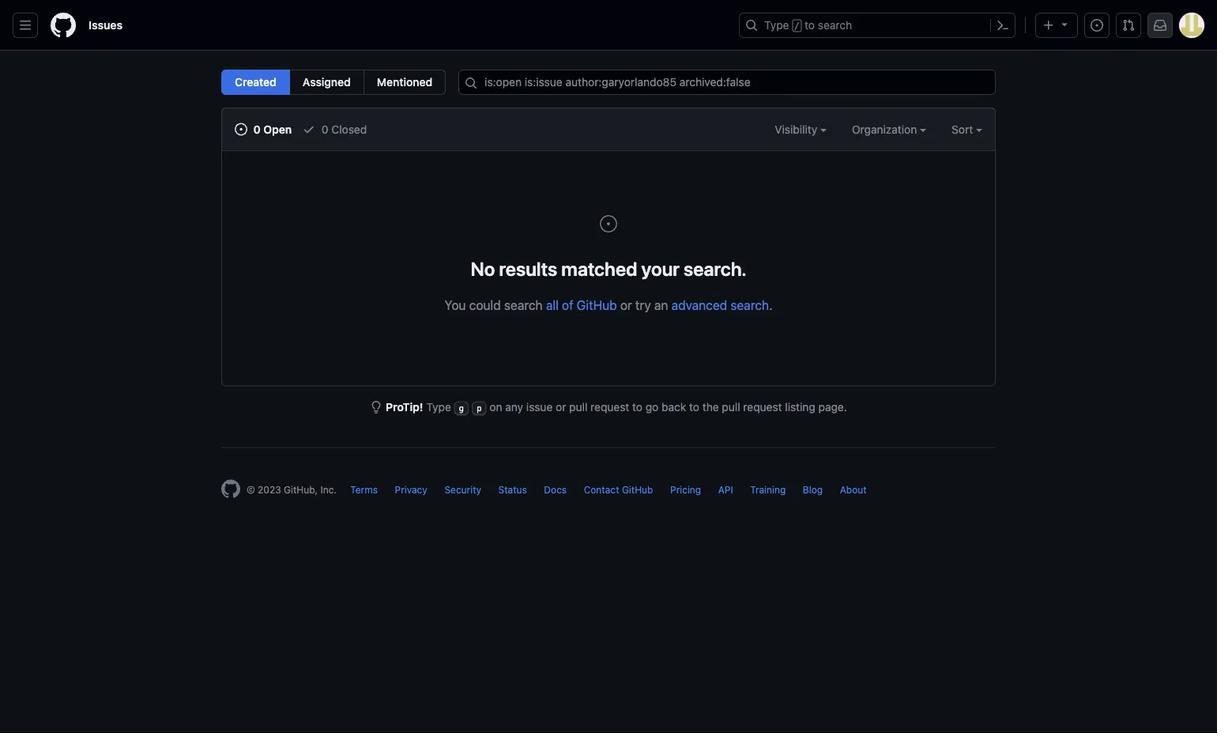 Task type: locate. For each thing, give the bounding box(es) containing it.
docs link
[[544, 484, 567, 495]]

1 vertical spatial type
[[426, 401, 451, 414]]

to left the
[[690, 401, 700, 414]]

2 horizontal spatial to
[[805, 19, 815, 32]]

search
[[818, 19, 853, 32], [504, 297, 543, 312], [731, 297, 770, 312]]

0 vertical spatial issue opened image
[[1091, 19, 1104, 32]]

your
[[642, 257, 680, 280]]

or
[[621, 297, 632, 312], [556, 401, 567, 414]]

footer
[[209, 447, 1009, 538]]

0 right check image
[[322, 123, 329, 136]]

you could search all of github or try an advanced search .
[[445, 297, 773, 312]]

issue opened image inside 0 open link
[[235, 123, 248, 136]]

homepage image left issues
[[51, 13, 76, 38]]

request left listing in the right of the page
[[744, 401, 783, 414]]

search left all
[[504, 297, 543, 312]]

issue opened image
[[1091, 19, 1104, 32], [235, 123, 248, 136], [599, 214, 618, 233]]

you
[[445, 297, 466, 312]]

pull right issue on the left
[[570, 401, 588, 414]]

g
[[459, 403, 464, 413]]

page.
[[819, 401, 848, 414]]

pull
[[570, 401, 588, 414], [722, 401, 741, 414]]

pull right the
[[722, 401, 741, 414]]

1 horizontal spatial github
[[622, 484, 654, 495]]

0 inside 0 closed link
[[322, 123, 329, 136]]

search.
[[684, 257, 747, 280]]

p on any issue or pull request to go back to the pull request listing page.
[[477, 401, 848, 414]]

footer containing © 2023 github, inc.
[[209, 447, 1009, 538]]

2 request from the left
[[744, 401, 783, 414]]

to right /
[[805, 19, 815, 32]]

Issues search field
[[459, 70, 996, 95]]

2 pull from the left
[[722, 401, 741, 414]]

blog
[[803, 484, 823, 495]]

pricing link
[[671, 484, 702, 495]]

an
[[655, 297, 669, 312]]

1 0 from the left
[[254, 123, 261, 136]]

0 left the open
[[254, 123, 261, 136]]

0 horizontal spatial issue opened image
[[235, 123, 248, 136]]

2 horizontal spatial issue opened image
[[1091, 19, 1104, 32]]

contact github
[[584, 484, 654, 495]]

git pull request image
[[1123, 19, 1136, 32]]

visibility button
[[775, 121, 827, 138]]

1 vertical spatial or
[[556, 401, 567, 414]]

type left g
[[426, 401, 451, 414]]

0 horizontal spatial or
[[556, 401, 567, 414]]

1 horizontal spatial type
[[765, 19, 790, 32]]

0 vertical spatial type
[[765, 19, 790, 32]]

training link
[[751, 484, 786, 495]]

0
[[254, 123, 261, 136], [322, 123, 329, 136]]

0 horizontal spatial 0
[[254, 123, 261, 136]]

1 horizontal spatial homepage image
[[221, 480, 240, 499]]

1 vertical spatial issue opened image
[[235, 123, 248, 136]]

privacy
[[395, 484, 428, 495]]

type
[[765, 19, 790, 32], [426, 401, 451, 414]]

open
[[264, 123, 292, 136]]

mentioned
[[377, 76, 433, 89]]

to left the "go"
[[633, 401, 643, 414]]

issue opened image left git pull request icon
[[1091, 19, 1104, 32]]

pricing
[[671, 484, 702, 495]]

0 open link
[[235, 121, 292, 138]]

all of github link
[[546, 297, 617, 312]]

2 vertical spatial issue opened image
[[599, 214, 618, 233]]

github right of
[[577, 297, 617, 312]]

assigned
[[303, 76, 351, 89]]

1 horizontal spatial request
[[744, 401, 783, 414]]

0 horizontal spatial github
[[577, 297, 617, 312]]

2 0 from the left
[[322, 123, 329, 136]]

no results matched your search.
[[471, 257, 747, 280]]

request left the "go"
[[591, 401, 630, 414]]

try
[[636, 297, 651, 312]]

terms
[[351, 484, 378, 495]]

0 horizontal spatial request
[[591, 401, 630, 414]]

or left try
[[621, 297, 632, 312]]

type left /
[[765, 19, 790, 32]]

issue opened image left the 0 open
[[235, 123, 248, 136]]

request
[[591, 401, 630, 414], [744, 401, 783, 414]]

protip!
[[386, 401, 423, 414]]

0 closed link
[[303, 121, 367, 138]]

all
[[546, 297, 559, 312]]

security
[[445, 484, 482, 495]]

0 open
[[251, 123, 292, 136]]

1 horizontal spatial issue opened image
[[599, 214, 618, 233]]

0 vertical spatial github
[[577, 297, 617, 312]]

0 horizontal spatial homepage image
[[51, 13, 76, 38]]

0 horizontal spatial pull
[[570, 401, 588, 414]]

github
[[577, 297, 617, 312], [622, 484, 654, 495]]

1 vertical spatial github
[[622, 484, 654, 495]]

0 horizontal spatial to
[[633, 401, 643, 414]]

Search all issues text field
[[459, 70, 996, 95]]

or right issue on the left
[[556, 401, 567, 414]]

security link
[[445, 484, 482, 495]]

of
[[562, 297, 574, 312]]

1 vertical spatial homepage image
[[221, 480, 240, 499]]

check image
[[303, 123, 316, 136]]

advanced search link
[[672, 297, 770, 312]]

0 vertical spatial or
[[621, 297, 632, 312]]

issue
[[527, 401, 553, 414]]

visibility
[[775, 123, 821, 136]]

github,
[[284, 484, 318, 495]]

homepage image left '©'
[[221, 480, 240, 499]]

1 horizontal spatial 0
[[322, 123, 329, 136]]

mentioned link
[[364, 70, 446, 95]]

github right contact
[[622, 484, 654, 495]]

homepage image
[[51, 13, 76, 38], [221, 480, 240, 499]]

p
[[477, 403, 482, 413]]

the
[[703, 401, 719, 414]]

to
[[805, 19, 815, 32], [633, 401, 643, 414], [690, 401, 700, 414]]

0 vertical spatial homepage image
[[51, 13, 76, 38]]

privacy link
[[395, 484, 428, 495]]

0 inside 0 open link
[[254, 123, 261, 136]]

issue opened image up no results matched your search.
[[599, 214, 618, 233]]

search down search.
[[731, 297, 770, 312]]

search right /
[[818, 19, 853, 32]]

about
[[840, 484, 867, 495]]

1 horizontal spatial pull
[[722, 401, 741, 414]]

type / to search
[[765, 19, 853, 32]]



Task type: describe. For each thing, give the bounding box(es) containing it.
matched
[[562, 257, 638, 280]]

2023
[[258, 484, 281, 495]]

organization
[[853, 123, 921, 136]]

organization button
[[853, 121, 927, 138]]

command palette image
[[997, 19, 1010, 32]]

.
[[770, 297, 773, 312]]

api
[[719, 484, 734, 495]]

homepage image inside footer
[[221, 480, 240, 499]]

contact github link
[[584, 484, 654, 495]]

created link
[[221, 70, 290, 95]]

protip! type g
[[386, 401, 464, 414]]

triangle down image
[[1059, 18, 1072, 30]]

© 2023 github, inc.
[[247, 484, 337, 495]]

on
[[490, 401, 503, 414]]

sort
[[952, 123, 974, 136]]

search image
[[465, 77, 478, 89]]

any
[[506, 401, 524, 414]]

issues
[[89, 19, 123, 32]]

about link
[[840, 484, 867, 495]]

github inside footer
[[622, 484, 654, 495]]

go
[[646, 401, 659, 414]]

2 horizontal spatial search
[[818, 19, 853, 32]]

1 horizontal spatial search
[[731, 297, 770, 312]]

docs
[[544, 484, 567, 495]]

api link
[[719, 484, 734, 495]]

notifications image
[[1155, 19, 1167, 32]]

light bulb image
[[370, 401, 383, 414]]

status
[[499, 484, 527, 495]]

advanced
[[672, 297, 728, 312]]

status link
[[499, 484, 527, 495]]

contact
[[584, 484, 620, 495]]

training
[[751, 484, 786, 495]]

0 horizontal spatial search
[[504, 297, 543, 312]]

blog link
[[803, 484, 823, 495]]

0 horizontal spatial type
[[426, 401, 451, 414]]

inc.
[[321, 484, 337, 495]]

/
[[795, 21, 800, 32]]

could
[[469, 297, 501, 312]]

no
[[471, 257, 495, 280]]

assigned link
[[289, 70, 364, 95]]

0 closed
[[319, 123, 367, 136]]

listing
[[786, 401, 816, 414]]

1 horizontal spatial to
[[690, 401, 700, 414]]

issues element
[[221, 70, 446, 95]]

terms link
[[351, 484, 378, 495]]

created
[[235, 76, 277, 89]]

sort button
[[952, 121, 983, 138]]

1 request from the left
[[591, 401, 630, 414]]

0 for closed
[[322, 123, 329, 136]]

plus image
[[1043, 19, 1056, 32]]

0 for open
[[254, 123, 261, 136]]

1 pull from the left
[[570, 401, 588, 414]]

©
[[247, 484, 255, 495]]

results
[[499, 257, 558, 280]]

back
[[662, 401, 687, 414]]

1 horizontal spatial or
[[621, 297, 632, 312]]

closed
[[332, 123, 367, 136]]



Task type: vqa. For each thing, say whether or not it's contained in the screenshot.
1st STAR Image from the top
no



